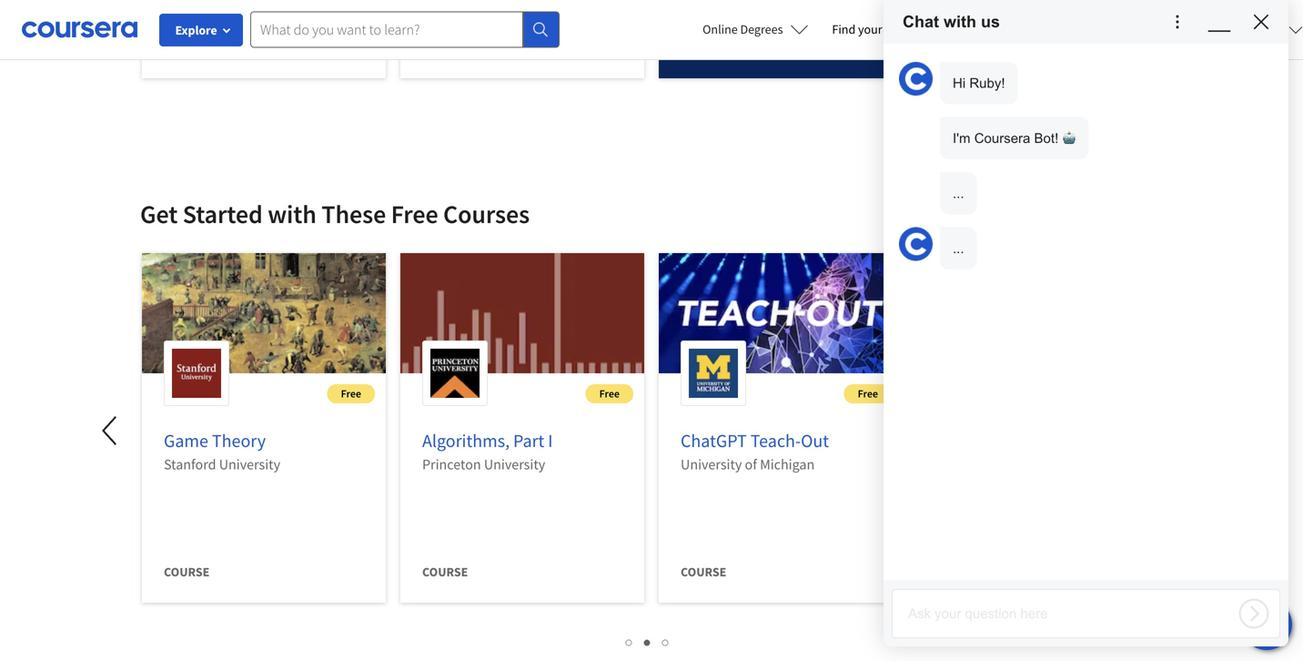 Task type: describe. For each thing, give the bounding box(es) containing it.
game
[[164, 429, 208, 452]]

bot!
[[1035, 131, 1059, 146]]

professional
[[681, 39, 768, 56]]

ruby!
[[970, 76, 1006, 91]]

2
[[645, 633, 652, 650]]

part
[[514, 429, 545, 452]]

us
[[982, 12, 1001, 31]]

i
[[548, 429, 553, 452]]

send image
[[1239, 598, 1270, 629]]

hi
[[953, 76, 966, 91]]

online degrees button
[[688, 9, 824, 49]]

algorithms,
[[423, 429, 510, 452]]

hi ruby!
[[953, 76, 1006, 91]]

free for game theory
[[341, 387, 361, 401]]

chat with us
[[903, 12, 1001, 31]]

university for chatgpt teach-out
[[681, 455, 742, 473]]

2 ... from the top
[[953, 241, 965, 256]]

2 vertical spatial chat with us image
[[1253, 610, 1282, 639]]

your
[[859, 21, 883, 37]]

2 horizontal spatial course link
[[918, 253, 1162, 617]]

coursera
[[975, 131, 1031, 146]]

explore
[[175, 22, 217, 38]]

university for game theory
[[219, 455, 281, 473]]

new
[[885, 21, 909, 37]]

professional certificate link
[[659, 0, 903, 93]]

chat with us image for message from virtual agent element
[[900, 62, 933, 96]]

game theory stanford university
[[164, 429, 281, 473]]

online degrees
[[703, 21, 783, 37]]

chatgpt teach-out university of michigan
[[681, 429, 830, 473]]

0 horizontal spatial course link
[[142, 0, 386, 93]]

get started with these free courses
[[140, 198, 530, 230]]

free for algorithms, part i
[[600, 387, 620, 401]]

show notifications image
[[1092, 23, 1114, 45]]

list inside get started with these free courses carousel element
[[131, 631, 1165, 652]]

game theory link
[[164, 429, 266, 452]]

3 button
[[657, 631, 676, 652]]

1
[[626, 633, 634, 650]]

started
[[183, 198, 263, 230]]

teach-
[[751, 429, 801, 452]]

courses
[[443, 198, 530, 230]]

🤖
[[1063, 131, 1077, 146]]

3
[[663, 633, 670, 650]]

michigan
[[760, 455, 815, 473]]

What do you want to learn? text field
[[250, 11, 524, 48]]

... inside message from virtual agent element
[[953, 186, 965, 201]]

i'm
[[953, 131, 971, 146]]

message from virtual agent element
[[941, 62, 1224, 214]]

get
[[140, 198, 178, 230]]

degrees
[[741, 21, 783, 37]]

i'm coursera bot! 🤖
[[953, 131, 1077, 146]]



Task type: locate. For each thing, give the bounding box(es) containing it.
university inside game theory stanford university
[[219, 455, 281, 473]]

0 vertical spatial chat with us image
[[900, 62, 933, 96]]

chatgpt teach-out link
[[681, 429, 830, 452]]

free for chatgpt teach-out
[[858, 387, 879, 401]]

with left us
[[944, 12, 977, 31]]

close image
[[1251, 10, 1273, 33]]

0 vertical spatial with
[[944, 12, 977, 31]]

1 vertical spatial chat with us image
[[900, 227, 933, 261]]

course
[[164, 39, 210, 56], [423, 39, 468, 56], [164, 564, 210, 580], [423, 564, 468, 580], [681, 564, 727, 580], [940, 564, 986, 580]]

algorithms, part i princeton university
[[423, 429, 553, 473]]

find
[[833, 21, 856, 37]]

get started with these free courses carousel element
[[0, 143, 1173, 661]]

1 horizontal spatial course link
[[401, 0, 645, 93]]

previous slide image
[[89, 409, 133, 453]]

with
[[944, 12, 977, 31], [268, 198, 317, 230]]

log
[[884, 44, 1280, 279]]

chat with us image for log containing hi ruby!
[[900, 227, 933, 261]]

0 horizontal spatial with
[[268, 198, 317, 230]]

university down theory
[[219, 455, 281, 473]]

university down chatgpt
[[681, 455, 742, 473]]

algorithms, part i link
[[423, 429, 553, 452]]

of
[[745, 455, 758, 473]]

1 vertical spatial ...
[[953, 241, 965, 256]]

professional certificate
[[681, 39, 842, 56]]

course link
[[142, 0, 386, 93], [401, 0, 645, 93], [918, 253, 1162, 617]]

log containing hi ruby!
[[884, 44, 1280, 279]]

university
[[219, 455, 281, 473], [484, 455, 546, 473], [681, 455, 742, 473]]

career
[[912, 21, 947, 37]]

university inside chatgpt teach-out university of michigan
[[681, 455, 742, 473]]

stanford
[[164, 455, 216, 473]]

university down 'part'
[[484, 455, 546, 473]]

0 horizontal spatial university
[[219, 455, 281, 473]]

2 horizontal spatial university
[[681, 455, 742, 473]]

find your new career link
[[824, 18, 956, 41]]

find your new career
[[833, 21, 947, 37]]

1 vertical spatial with
[[268, 198, 317, 230]]

online
[[703, 21, 738, 37]]

list
[[131, 631, 1165, 652]]

chatgpt
[[681, 429, 747, 452]]

out
[[801, 429, 830, 452]]

these
[[322, 198, 386, 230]]

certificate
[[770, 39, 842, 56]]

help image
[[1167, 10, 1190, 33]]

free
[[391, 198, 438, 230], [341, 387, 361, 401], [600, 387, 620, 401], [858, 387, 879, 401]]

chat
[[903, 12, 940, 31]]

theory
[[212, 429, 266, 452]]

2 button
[[639, 631, 657, 652]]

english button
[[956, 0, 1066, 59]]

list containing 1
[[131, 631, 1165, 652]]

explore button
[[159, 14, 243, 46]]

1 horizontal spatial with
[[944, 12, 977, 31]]

chat with us image
[[900, 62, 933, 96], [900, 227, 933, 261], [1253, 610, 1282, 639]]

None search field
[[250, 11, 560, 48]]

Ask your question here text field
[[893, 597, 1229, 630]]

princeton
[[423, 455, 481, 473]]

1 horizontal spatial university
[[484, 455, 546, 473]]

1 university from the left
[[219, 455, 281, 473]]

0 vertical spatial ...
[[953, 186, 965, 201]]

coursera image
[[22, 15, 137, 44]]

with left these
[[268, 198, 317, 230]]

university inside algorithms, part i princeton university
[[484, 455, 546, 473]]

minimize window image
[[1209, 10, 1232, 33]]

...
[[953, 186, 965, 201], [953, 241, 965, 256]]

2 university from the left
[[484, 455, 546, 473]]

3 university from the left
[[681, 455, 742, 473]]

1 ... from the top
[[953, 186, 965, 201]]

english
[[989, 20, 1033, 39]]

1 button
[[621, 631, 639, 652]]



Task type: vqa. For each thing, say whether or not it's contained in the screenshot.


